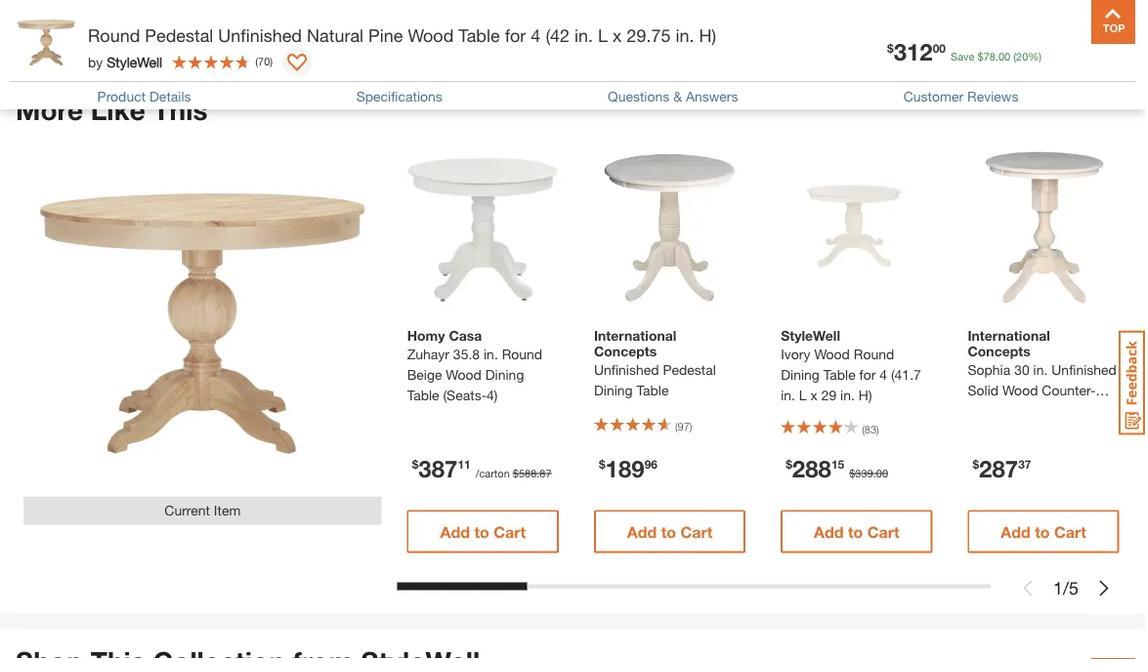 Task type: locate. For each thing, give the bounding box(es) containing it.
588
[[519, 467, 537, 480]]

l right (42
[[598, 24, 608, 45]]

287
[[979, 454, 1018, 482]]

1 horizontal spatial for
[[859, 366, 876, 383]]

add to cart for in.
[[814, 523, 899, 541]]

add to cart button
[[407, 511, 559, 554], [594, 511, 746, 554], [781, 511, 932, 554], [968, 511, 1119, 554]]

round up (41.7
[[854, 346, 894, 362]]

for left (41.7
[[859, 366, 876, 383]]

feedback link image
[[1119, 330, 1145, 436]]

add to cart button down 339
[[781, 511, 932, 554]]

4 add from the left
[[1001, 523, 1030, 541]]

3 cart from the left
[[867, 523, 899, 541]]

product details button
[[97, 89, 191, 105], [97, 89, 191, 105]]

dining inside stylewell ivory wood round dining table for 4 (41.7 in. l x 29 in. h)
[[781, 366, 820, 383]]

wood right 'pine'
[[408, 24, 454, 45]]

sophia 30 in. unfinished solid wood counter-height table image
[[958, 142, 1129, 314]]

pedestal up by stylewell
[[145, 24, 213, 45]]

) down international concepts unfinished pedestal dining table
[[690, 421, 692, 433]]

add to cart down 96
[[627, 523, 713, 541]]

x left 29.75
[[613, 24, 622, 45]]

round right the 35.8
[[502, 346, 542, 362]]

2 concepts from the left
[[968, 343, 1030, 360]]

display image
[[287, 54, 307, 73]]

2 international from the left
[[968, 328, 1050, 344]]

1 horizontal spatial dining
[[594, 382, 633, 398]]

concepts inside international concepts unfinished pedestal dining table
[[594, 343, 657, 360]]

0 horizontal spatial concepts
[[594, 343, 657, 360]]

in. inside international concepts sophia 30 in. unfinished solid wood counter- height table
[[1033, 362, 1048, 378]]

l left 29
[[799, 387, 807, 403]]

0 horizontal spatial pedestal
[[145, 24, 213, 45]]

add to cart down 339
[[814, 523, 899, 541]]

0 vertical spatial x
[[613, 24, 622, 45]]

in. right the 35.8
[[484, 346, 498, 362]]

add to cart button for in.
[[781, 511, 932, 554]]

$ 312 00 save $ 78 . 00 ( 20 %)
[[887, 37, 1042, 65]]

0 horizontal spatial 00
[[876, 467, 888, 480]]

4 cart from the left
[[1054, 523, 1086, 541]]

wood inside homy casa zuhayr 35.8 in. round beige wood dining table (seats-4)
[[446, 366, 482, 383]]

to for height
[[1035, 523, 1050, 541]]

1 concepts from the left
[[594, 343, 657, 360]]

1 horizontal spatial h)
[[859, 387, 872, 403]]

( for ( 97 )
[[675, 421, 678, 433]]

3 add from the left
[[814, 523, 844, 541]]

add to cart for height
[[1001, 523, 1086, 541]]

1 to from the left
[[474, 523, 489, 541]]

add to cart up 1
[[1001, 523, 1086, 541]]

x left 29
[[810, 387, 818, 403]]

1 horizontal spatial 4
[[880, 366, 887, 383]]

$ 288 15 $ 339 . 00
[[786, 454, 888, 482]]

0 horizontal spatial unfinished
[[218, 24, 302, 45]]

.
[[995, 50, 998, 63], [537, 467, 540, 480], [873, 467, 876, 480]]

item
[[214, 503, 241, 519]]

1 horizontal spatial round
[[502, 346, 542, 362]]

1 vertical spatial x
[[810, 387, 818, 403]]

dining for 189
[[594, 382, 633, 398]]

1 horizontal spatial stylewell
[[781, 328, 840, 344]]

table right height on the bottom of the page
[[1011, 403, 1044, 419]]

1 horizontal spatial )
[[690, 421, 692, 433]]

wood
[[408, 24, 454, 45], [814, 346, 850, 362], [446, 366, 482, 383], [1002, 382, 1038, 398]]

1 vertical spatial 4
[[880, 366, 887, 383]]

( inside $ 312 00 save $ 78 . 00 ( 20 %)
[[1013, 50, 1016, 63]]

1 horizontal spatial international
[[968, 328, 1050, 344]]

next slide image
[[1095, 27, 1111, 43], [1096, 581, 1112, 597]]

78
[[984, 50, 995, 63]]

answers
[[686, 89, 738, 105]]

reviews
[[967, 89, 1018, 105]]

international concepts unfinished pedestal dining table
[[594, 328, 716, 398]]

casa
[[449, 328, 482, 344]]

concepts for unfinished
[[594, 343, 657, 360]]

1 horizontal spatial unfinished
[[594, 362, 659, 378]]

1 add to cart button from the left
[[407, 511, 559, 554]]

00
[[933, 42, 946, 55], [998, 50, 1010, 63], [876, 467, 888, 480]]

1 horizontal spatial concepts
[[968, 343, 1030, 360]]

add to cart down /carton at the bottom of the page
[[440, 523, 526, 541]]

37
[[1018, 458, 1031, 472]]

h) inside stylewell ivory wood round dining table for 4 (41.7 in. l x 29 in. h)
[[859, 387, 872, 403]]

4 left (42
[[531, 24, 541, 45]]

11
[[458, 458, 471, 472]]

1 international from the left
[[594, 328, 676, 344]]

customer reviews button
[[903, 89, 1018, 105], [903, 89, 1018, 105]]

4)
[[487, 387, 498, 403]]

table inside homy casa zuhayr 35.8 in. round beige wood dining table (seats-4)
[[407, 387, 439, 403]]

unfinished
[[218, 24, 302, 45], [594, 362, 659, 378], [1052, 362, 1117, 378]]

homy casa zuhayr 35.8 in. round beige wood dining table (seats-4)
[[407, 328, 542, 403]]

details
[[149, 89, 191, 105]]

0 horizontal spatial round
[[88, 24, 140, 45]]

more like this
[[16, 94, 208, 126]]

1 horizontal spatial pedestal
[[663, 362, 716, 378]]

zuhayr 35.8 in. round beige wood dining table (seats-4) image
[[397, 142, 569, 314]]

(41.7
[[891, 366, 921, 383]]

. for 387
[[537, 467, 540, 480]]

$ left 37
[[973, 458, 979, 472]]

0 vertical spatial h)
[[699, 24, 716, 45]]

4 add to cart button from the left
[[968, 511, 1119, 554]]

1 vertical spatial for
[[859, 366, 876, 383]]

table up 29
[[823, 366, 856, 383]]

$ left save
[[887, 42, 894, 55]]

2 cart from the left
[[680, 523, 713, 541]]

0 horizontal spatial international
[[594, 328, 676, 344]]

h) right 29.75
[[699, 24, 716, 45]]

stylewell up product details
[[107, 53, 162, 70]]

1 vertical spatial stylewell
[[781, 328, 840, 344]]

specifications
[[356, 89, 442, 105]]

stylewell up ivory
[[781, 328, 840, 344]]

. inside $ 387 11 /carton $ 588 . 87
[[537, 467, 540, 480]]

1 horizontal spatial .
[[873, 467, 876, 480]]

natural
[[307, 24, 363, 45]]

96
[[644, 458, 658, 472]]

2 add to cart button from the left
[[594, 511, 746, 554]]

(
[[1013, 50, 1016, 63], [255, 55, 258, 68], [675, 421, 678, 433], [862, 423, 864, 436]]

h)
[[699, 24, 716, 45], [859, 387, 872, 403]]

$ left 11
[[412, 458, 419, 472]]

2 horizontal spatial .
[[995, 50, 998, 63]]

0 horizontal spatial )
[[270, 55, 273, 68]]

0 horizontal spatial x
[[613, 24, 622, 45]]

3 add to cart from the left
[[814, 523, 899, 541]]

concepts for sophia
[[968, 343, 1030, 360]]

round inside homy casa zuhayr 35.8 in. round beige wood dining table (seats-4)
[[502, 346, 542, 362]]

table inside international concepts unfinished pedestal dining table
[[637, 382, 669, 398]]

dining up 189
[[594, 382, 633, 398]]

$ right the 15 at the bottom right
[[849, 467, 855, 480]]

pedestal inside international concepts unfinished pedestal dining table
[[663, 362, 716, 378]]

4 add to cart from the left
[[1001, 523, 1086, 541]]

0 vertical spatial 4
[[531, 24, 541, 45]]

sophia
[[968, 362, 1010, 378]]

h) up ( 83 ) at bottom right
[[859, 387, 872, 403]]

$ inside $ 287 37
[[973, 458, 979, 472]]

unfinished pedestal dining table image
[[584, 142, 755, 314]]

/
[[1063, 578, 1069, 599]]

2 horizontal spatial unfinished
[[1052, 362, 1117, 378]]

0 horizontal spatial dining
[[485, 366, 524, 383]]

international inside international concepts unfinished pedestal dining table
[[594, 328, 676, 344]]

$ inside $ 189 96
[[599, 458, 605, 472]]

1 horizontal spatial l
[[799, 387, 807, 403]]

1 vertical spatial pedestal
[[663, 362, 716, 378]]

. right /carton at the bottom of the page
[[537, 467, 540, 480]]

this is the first slide image
[[1020, 581, 1036, 597]]

$ right /carton at the bottom of the page
[[513, 467, 519, 480]]

2 add to cart from the left
[[627, 523, 713, 541]]

. inside $ 288 15 $ 339 . 00
[[873, 467, 876, 480]]

4 left (41.7
[[880, 366, 887, 383]]

add to cart button down /carton at the bottom of the page
[[407, 511, 559, 554]]

1 horizontal spatial x
[[810, 387, 818, 403]]

0 horizontal spatial 4
[[531, 24, 541, 45]]

. inside $ 312 00 save $ 78 . 00 ( 20 %)
[[995, 50, 998, 63]]

$ left 96
[[599, 458, 605, 472]]

wood down 30
[[1002, 382, 1038, 398]]

83
[[864, 423, 876, 436]]

in. right 29.75
[[676, 24, 694, 45]]

to
[[474, 523, 489, 541], [661, 523, 676, 541], [848, 523, 863, 541], [1035, 523, 1050, 541]]

add down $ 288 15 $ 339 . 00 on the right
[[814, 523, 844, 541]]

add down 387 at the left bottom of page
[[440, 523, 470, 541]]

2 add from the left
[[627, 523, 657, 541]]

3 add to cart button from the left
[[781, 511, 932, 554]]

solid
[[968, 382, 999, 398]]

x
[[613, 24, 622, 45], [810, 387, 818, 403]]

pedestal
[[145, 24, 213, 45], [663, 362, 716, 378]]

pine
[[368, 24, 403, 45]]

concepts inside international concepts sophia 30 in. unfinished solid wood counter- height table
[[968, 343, 1030, 360]]

4
[[531, 24, 541, 45], [880, 366, 887, 383]]

339
[[855, 467, 873, 480]]

1 vertical spatial l
[[799, 387, 807, 403]]

2 horizontal spatial )
[[876, 423, 879, 436]]

top button
[[1091, 0, 1135, 44]]

pedestal up "97"
[[663, 362, 716, 378]]

table up 96
[[637, 382, 669, 398]]

20
[[1016, 50, 1028, 63]]

add to cart button down 96
[[594, 511, 746, 554]]

2 horizontal spatial round
[[854, 346, 894, 362]]

/carton
[[476, 467, 510, 480]]

0 horizontal spatial stylewell
[[107, 53, 162, 70]]

specifications button
[[356, 89, 442, 105], [356, 89, 442, 105]]

international inside international concepts sophia 30 in. unfinished solid wood counter- height table
[[968, 328, 1050, 344]]

3 to from the left
[[848, 523, 863, 541]]

add
[[440, 523, 470, 541], [627, 523, 657, 541], [814, 523, 844, 541], [1001, 523, 1030, 541]]

0 horizontal spatial h)
[[699, 24, 716, 45]]

0 vertical spatial for
[[505, 24, 526, 45]]

(seats-
[[443, 387, 487, 403]]

round pedestal unfinished natural pine wood table for 4 (42 in. l x 29.75 in. h)
[[88, 24, 716, 45]]

add for stylewell ivory wood round dining table for 4 (41.7 in. l x 29 in. h)
[[814, 523, 844, 541]]

1 add from the left
[[440, 523, 470, 541]]

387
[[419, 454, 458, 482]]

00 right 339
[[876, 467, 888, 480]]

international
[[594, 328, 676, 344], [968, 328, 1050, 344]]

by stylewell
[[88, 53, 162, 70]]

add down $ 189 96
[[627, 523, 657, 541]]

312
[[894, 37, 933, 65]]

dining down ivory
[[781, 366, 820, 383]]

0 horizontal spatial for
[[505, 24, 526, 45]]

dining inside international concepts unfinished pedestal dining table
[[594, 382, 633, 398]]

unfinished inside international concepts unfinished pedestal dining table
[[594, 362, 659, 378]]

wood up the (seats-
[[446, 366, 482, 383]]

for
[[505, 24, 526, 45], [859, 366, 876, 383]]

1 add to cart from the left
[[440, 523, 526, 541]]

cart for table
[[494, 523, 526, 541]]

table down beige
[[407, 387, 439, 403]]

2 horizontal spatial dining
[[781, 366, 820, 383]]

cart
[[494, 523, 526, 541], [680, 523, 713, 541], [867, 523, 899, 541], [1054, 523, 1086, 541]]

x inside stylewell ivory wood round dining table for 4 (41.7 in. l x 29 in. h)
[[810, 387, 818, 403]]

1 vertical spatial h)
[[859, 387, 872, 403]]

. right the 15 at the bottom right
[[873, 467, 876, 480]]

questions & answers button
[[608, 89, 738, 105], [608, 89, 738, 105]]

1 cart from the left
[[494, 523, 526, 541]]

35.8
[[453, 346, 480, 362]]

) left display icon
[[270, 55, 273, 68]]

00 left save
[[933, 42, 946, 55]]

stylewell
[[107, 53, 162, 70], [781, 328, 840, 344]]

dining up 4)
[[485, 366, 524, 383]]

table
[[459, 24, 500, 45], [823, 366, 856, 383], [637, 382, 669, 398], [407, 387, 439, 403], [1011, 403, 1044, 419]]

round up by stylewell
[[88, 24, 140, 45]]

0 vertical spatial pedestal
[[145, 24, 213, 45]]

product image image
[[15, 10, 78, 73]]

ivory
[[781, 346, 810, 362]]

. left 20
[[995, 50, 998, 63]]

table inside stylewell ivory wood round dining table for 4 (41.7 in. l x 29 in. h)
[[823, 366, 856, 383]]

dining
[[485, 366, 524, 383], [781, 366, 820, 383], [594, 382, 633, 398]]

in. right 30
[[1033, 362, 1048, 378]]

l
[[598, 24, 608, 45], [799, 387, 807, 403]]

wood right ivory
[[814, 346, 850, 362]]

0 horizontal spatial l
[[598, 24, 608, 45]]

)
[[270, 55, 273, 68], [690, 421, 692, 433], [876, 423, 879, 436]]

29.75
[[627, 24, 671, 45]]

0 horizontal spatial .
[[537, 467, 540, 480]]

) for $
[[876, 423, 879, 436]]

) up $ 288 15 $ 339 . 00 on the right
[[876, 423, 879, 436]]

for left (42
[[505, 24, 526, 45]]

add up this is the first slide 'icon'
[[1001, 523, 1030, 541]]

4 to from the left
[[1035, 523, 1050, 541]]

00 inside $ 288 15 $ 339 . 00
[[876, 467, 888, 480]]

concepts
[[594, 343, 657, 360], [968, 343, 1030, 360]]

add to cart
[[440, 523, 526, 541], [627, 523, 713, 541], [814, 523, 899, 541], [1001, 523, 1086, 541]]

add to cart button up 1
[[968, 511, 1119, 554]]

00 right 78
[[998, 50, 1010, 63]]

in.
[[575, 24, 593, 45], [676, 24, 694, 45], [484, 346, 498, 362], [1033, 362, 1048, 378], [781, 387, 795, 403], [840, 387, 855, 403]]



Task type: describe. For each thing, give the bounding box(es) containing it.
stylewell ivory wood round dining table for 4 (41.7 in. l x 29 in. h)
[[781, 328, 921, 403]]

&
[[673, 89, 682, 105]]

for inside stylewell ivory wood round dining table for 4 (41.7 in. l x 29 in. h)
[[859, 366, 876, 383]]

dining for $
[[781, 366, 820, 383]]

save
[[951, 50, 975, 63]]

ivory wood round dining table for 4 (41.7 in. l x 29 in. h) image
[[771, 142, 942, 314]]

$ 189 96
[[599, 454, 658, 482]]

by
[[88, 53, 103, 70]]

2 horizontal spatial 00
[[998, 50, 1010, 63]]

29
[[821, 387, 837, 403]]

add for international concepts unfinished pedestal dining table
[[627, 523, 657, 541]]

in. right (42
[[575, 24, 593, 45]]

$ 287 37
[[973, 454, 1031, 482]]

0 vertical spatial stylewell
[[107, 53, 162, 70]]

( 83 )
[[862, 423, 879, 436]]

%)
[[1028, 50, 1042, 63]]

round inside stylewell ivory wood round dining table for 4 (41.7 in. l x 29 in. h)
[[854, 346, 894, 362]]

height
[[968, 403, 1008, 419]]

more
[[16, 94, 83, 126]]

questions
[[608, 89, 670, 105]]

15
[[831, 458, 844, 472]]

5
[[1069, 578, 1079, 599]]

in. left 29
[[781, 387, 795, 403]]

cart for height
[[1054, 523, 1086, 541]]

product details
[[97, 89, 191, 105]]

wood inside stylewell ivory wood round dining table for 4 (41.7 in. l x 29 in. h)
[[814, 346, 850, 362]]

international for sophia
[[968, 328, 1050, 344]]

(42
[[546, 24, 570, 45]]

( 97 )
[[675, 421, 692, 433]]

beige
[[407, 366, 442, 383]]

1
[[1053, 578, 1063, 599]]

in. inside homy casa zuhayr 35.8 in. round beige wood dining table (seats-4)
[[484, 346, 498, 362]]

international concepts sophia 30 in. unfinished solid wood counter- height table
[[968, 328, 1117, 419]]

30
[[1014, 362, 1029, 378]]

table left (42
[[459, 24, 500, 45]]

customer reviews
[[903, 89, 1018, 105]]

main product image image
[[23, 139, 382, 497]]

stylewell inside stylewell ivory wood round dining table for 4 (41.7 in. l x 29 in. h)
[[781, 328, 840, 344]]

1 / 5
[[1053, 578, 1079, 599]]

international for unfinished
[[594, 328, 676, 344]]

questions & answers
[[608, 89, 738, 105]]

$ right save
[[978, 50, 984, 63]]

counter-
[[1042, 382, 1096, 398]]

1 vertical spatial next slide image
[[1096, 581, 1112, 597]]

2 to from the left
[[661, 523, 676, 541]]

unfinished inside international concepts sophia 30 in. unfinished solid wood counter- height table
[[1052, 362, 1117, 378]]

to for table
[[474, 523, 489, 541]]

to for in.
[[848, 523, 863, 541]]

customer
[[903, 89, 964, 105]]

$ 387 11 /carton $ 588 . 87
[[412, 454, 552, 482]]

wood inside international concepts sophia 30 in. unfinished solid wood counter- height table
[[1002, 382, 1038, 398]]

$ left the 15 at the bottom right
[[786, 458, 792, 472]]

cart for in.
[[867, 523, 899, 541]]

1 horizontal spatial 00
[[933, 42, 946, 55]]

0 vertical spatial l
[[598, 24, 608, 45]]

unfinished for concepts
[[594, 362, 659, 378]]

0 vertical spatial next slide image
[[1095, 27, 1111, 43]]

. for 312
[[995, 50, 998, 63]]

table inside international concepts sophia 30 in. unfinished solid wood counter- height table
[[1011, 403, 1044, 419]]

( for ( 83 )
[[862, 423, 864, 436]]

l inside stylewell ivory wood round dining table for 4 (41.7 in. l x 29 in. h)
[[799, 387, 807, 403]]

4 inside stylewell ivory wood round dining table for 4 (41.7 in. l x 29 in. h)
[[880, 366, 887, 383]]

product
[[97, 89, 146, 105]]

unfinished for pedestal
[[218, 24, 302, 45]]

in. right 29
[[840, 387, 855, 403]]

70
[[258, 55, 270, 68]]

97
[[678, 421, 690, 433]]

add for international concepts sophia 30 in. unfinished solid wood counter- height table
[[1001, 523, 1030, 541]]

189
[[605, 454, 644, 482]]

add to cart button for table
[[407, 511, 559, 554]]

288
[[792, 454, 831, 482]]

add for homy casa zuhayr 35.8 in. round beige wood dining table (seats-4)
[[440, 523, 470, 541]]

like
[[91, 94, 145, 126]]

current
[[164, 503, 210, 519]]

) for 189
[[690, 421, 692, 433]]

homy
[[407, 328, 445, 344]]

this
[[153, 94, 208, 126]]

add to cart button for height
[[968, 511, 1119, 554]]

87
[[540, 467, 552, 480]]

zuhayr
[[407, 346, 449, 362]]

add to cart for table
[[440, 523, 526, 541]]

( for ( 70 )
[[255, 55, 258, 68]]

current item
[[164, 503, 241, 519]]

dining inside homy casa zuhayr 35.8 in. round beige wood dining table (seats-4)
[[485, 366, 524, 383]]

( 70 )
[[255, 55, 273, 68]]



Task type: vqa. For each thing, say whether or not it's contained in the screenshot.
4 found this answer helpful
no



